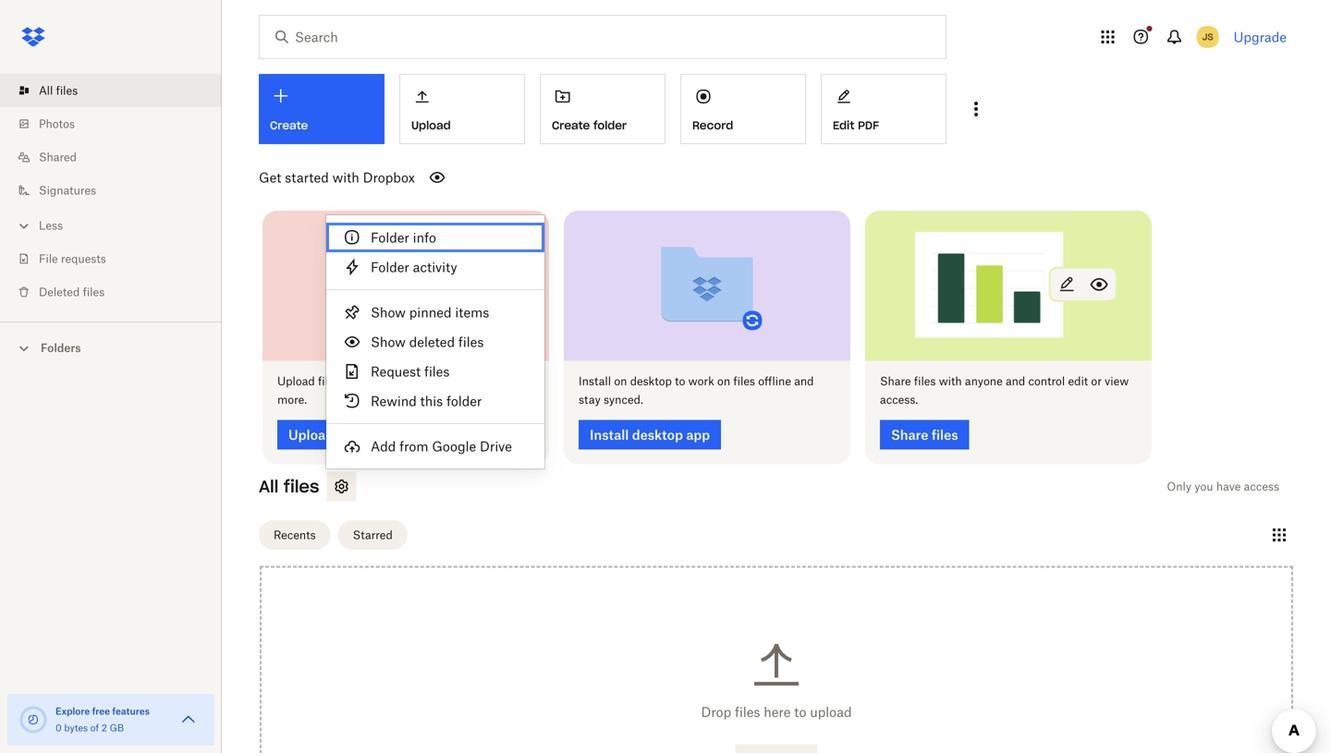 Task type: locate. For each thing, give the bounding box(es) containing it.
1 vertical spatial folder
[[371, 259, 409, 275]]

2 and from the left
[[506, 374, 525, 388]]

free
[[92, 706, 110, 717]]

add
[[371, 439, 396, 454]]

2 show from the top
[[371, 334, 406, 350]]

here
[[764, 704, 791, 720]]

request
[[371, 364, 421, 379]]

deleted files
[[39, 285, 105, 299]]

files up photos
[[56, 84, 78, 98]]

create folder button
[[540, 74, 666, 144]]

1 vertical spatial with
[[939, 374, 962, 388]]

all files link
[[15, 74, 222, 107]]

file
[[39, 252, 58, 266]]

drop files here to upload
[[701, 704, 852, 720]]

folder inside folder info menu item
[[371, 230, 409, 245]]

files inside the share files with anyone and control edit or view access.
[[914, 374, 936, 388]]

on
[[614, 374, 627, 388], [717, 374, 730, 388]]

folder activity menu item
[[326, 252, 544, 282]]

from
[[399, 439, 428, 454]]

show for show pinned items
[[371, 305, 406, 320]]

0 horizontal spatial folder
[[446, 393, 482, 409]]

of
[[90, 722, 99, 734]]

folder inside folder activity menu item
[[371, 259, 409, 275]]

or
[[1091, 374, 1102, 388]]

2 horizontal spatial to
[[794, 704, 806, 720]]

2
[[101, 722, 107, 734]]

1 show from the top
[[371, 305, 406, 320]]

photos link
[[15, 107, 222, 141]]

all files
[[39, 84, 78, 98], [259, 476, 319, 497]]

dropbox image
[[15, 18, 52, 55]]

folder down 'share,'
[[446, 393, 482, 409]]

to left edit,
[[404, 374, 415, 388]]

this
[[420, 393, 443, 409]]

1 horizontal spatial folder
[[593, 118, 627, 132]]

0 horizontal spatial with
[[332, 170, 359, 185]]

get started with dropbox
[[259, 170, 415, 185]]

1 folder from the top
[[371, 230, 409, 245]]

edit pdf
[[833, 118, 879, 132]]

files right share
[[914, 374, 936, 388]]

upload
[[810, 704, 852, 720]]

folder inside menu item
[[446, 393, 482, 409]]

photos
[[39, 117, 75, 131]]

files up rewind this folder menu item
[[424, 364, 450, 379]]

0 horizontal spatial on
[[614, 374, 627, 388]]

list
[[0, 63, 222, 322]]

1 horizontal spatial on
[[717, 374, 730, 388]]

access
[[1244, 480, 1279, 494]]

features
[[112, 706, 150, 717]]

2 folder from the top
[[371, 259, 409, 275]]

1 horizontal spatial all files
[[259, 476, 319, 497]]

activity
[[413, 259, 457, 275]]

with left anyone
[[939, 374, 962, 388]]

0 vertical spatial all
[[39, 84, 53, 98]]

1 vertical spatial folder
[[446, 393, 482, 409]]

0 vertical spatial all files
[[39, 84, 78, 98]]

explore
[[55, 706, 90, 717]]

folder left info
[[371, 230, 409, 245]]

show
[[371, 305, 406, 320], [371, 334, 406, 350]]

folder
[[593, 118, 627, 132], [446, 393, 482, 409]]

all up photos
[[39, 84, 53, 98]]

edit
[[1068, 374, 1088, 388]]

files right upload
[[318, 374, 340, 388]]

to left work
[[675, 374, 685, 388]]

3 and from the left
[[794, 374, 814, 388]]

request files
[[371, 364, 450, 379]]

view
[[1105, 374, 1129, 388]]

with inside the share files with anyone and control edit or view access.
[[939, 374, 962, 388]]

1 and from the left
[[343, 374, 362, 388]]

folder for folder info
[[371, 230, 409, 245]]

deleted
[[39, 285, 80, 299]]

files left folder settings "icon"
[[284, 476, 319, 497]]

0 horizontal spatial to
[[404, 374, 415, 388]]

to
[[404, 374, 415, 388], [675, 374, 685, 388], [794, 704, 806, 720]]

sign,
[[478, 374, 503, 388]]

with for files
[[939, 374, 962, 388]]

on up synced.
[[614, 374, 627, 388]]

to for install on desktop to work on files offline and stay synced.
[[675, 374, 685, 388]]

files down items in the top left of the page
[[458, 334, 484, 350]]

show up the request
[[371, 334, 406, 350]]

all files up photos
[[39, 84, 78, 98]]

all files up recents
[[259, 476, 319, 497]]

and inside the share files with anyone and control edit or view access.
[[1006, 374, 1025, 388]]

all
[[39, 84, 53, 98], [259, 476, 279, 497]]

with
[[332, 170, 359, 185], [939, 374, 962, 388]]

files inside upload files and folders to edit, share, sign, and more.
[[318, 374, 340, 388]]

starred button
[[338, 520, 407, 550]]

file requests
[[39, 252, 106, 266]]

and left control
[[1006, 374, 1025, 388]]

1 vertical spatial all
[[259, 476, 279, 497]]

control
[[1028, 374, 1065, 388]]

started
[[285, 170, 329, 185]]

show pinned items
[[371, 305, 489, 320]]

to inside the install on desktop to work on files offline and stay synced.
[[675, 374, 685, 388]]

1 horizontal spatial to
[[675, 374, 685, 388]]

0 horizontal spatial all files
[[39, 84, 78, 98]]

show pinned items menu item
[[326, 298, 544, 327]]

4 and from the left
[[1006, 374, 1025, 388]]

edit
[[833, 118, 854, 132]]

0 vertical spatial folder
[[593, 118, 627, 132]]

files inside request files menu item
[[424, 364, 450, 379]]

list containing all files
[[0, 63, 222, 322]]

add from google drive menu item
[[326, 432, 544, 461]]

google
[[432, 439, 476, 454]]

folder for folder activity
[[371, 259, 409, 275]]

gb
[[110, 722, 124, 734]]

and right offline
[[794, 374, 814, 388]]

0 vertical spatial with
[[332, 170, 359, 185]]

with right the started
[[332, 170, 359, 185]]

files left offline
[[733, 374, 755, 388]]

synced.
[[604, 393, 643, 407]]

and right sign,
[[506, 374, 525, 388]]

folder info menu item
[[326, 223, 544, 252]]

0 vertical spatial show
[[371, 305, 406, 320]]

folder down folder info
[[371, 259, 409, 275]]

files
[[56, 84, 78, 98], [83, 285, 105, 299], [458, 334, 484, 350], [424, 364, 450, 379], [318, 374, 340, 388], [733, 374, 755, 388], [914, 374, 936, 388], [284, 476, 319, 497], [735, 704, 760, 720]]

quota usage element
[[18, 705, 48, 735]]

less image
[[15, 217, 33, 235]]

show left pinned
[[371, 305, 406, 320]]

folders
[[41, 341, 81, 355]]

to right "here"
[[794, 704, 806, 720]]

all up recents
[[259, 476, 279, 497]]

folder right the create
[[593, 118, 627, 132]]

on right work
[[717, 374, 730, 388]]

0 vertical spatial folder
[[371, 230, 409, 245]]

and left folders
[[343, 374, 362, 388]]

to for drop files here to upload
[[794, 704, 806, 720]]

files inside show deleted files menu item
[[458, 334, 484, 350]]

upload
[[277, 374, 315, 388]]

and
[[343, 374, 362, 388], [506, 374, 525, 388], [794, 374, 814, 388], [1006, 374, 1025, 388]]

files left "here"
[[735, 704, 760, 720]]

files right deleted
[[83, 285, 105, 299]]

folder
[[371, 230, 409, 245], [371, 259, 409, 275]]

work
[[688, 374, 714, 388]]

1 horizontal spatial with
[[939, 374, 962, 388]]

share
[[880, 374, 911, 388]]

0 horizontal spatial all
[[39, 84, 53, 98]]

stay
[[579, 393, 601, 407]]

1 vertical spatial show
[[371, 334, 406, 350]]



Task type: describe. For each thing, give the bounding box(es) containing it.
edit,
[[418, 374, 440, 388]]

anyone
[[965, 374, 1003, 388]]

bytes
[[64, 722, 88, 734]]

drop
[[701, 704, 731, 720]]

all files inside list item
[[39, 84, 78, 98]]

files inside all files link
[[56, 84, 78, 98]]

rewind this folder menu item
[[326, 386, 544, 416]]

upgrade
[[1234, 29, 1287, 45]]

signatures
[[39, 183, 96, 197]]

have
[[1216, 480, 1241, 494]]

create
[[552, 118, 590, 132]]

you
[[1195, 480, 1213, 494]]

show deleted files
[[371, 334, 484, 350]]

items
[[455, 305, 489, 320]]

folder activity
[[371, 259, 457, 275]]

request files menu item
[[326, 357, 544, 386]]

shared
[[39, 150, 77, 164]]

rewind
[[371, 393, 417, 409]]

pinned
[[409, 305, 452, 320]]

drive
[[480, 439, 512, 454]]

files inside the install on desktop to work on files offline and stay synced.
[[733, 374, 755, 388]]

recents button
[[259, 520, 331, 550]]

all files list item
[[0, 74, 222, 107]]

starred
[[353, 528, 393, 542]]

add from google drive
[[371, 439, 512, 454]]

access.
[[880, 393, 918, 407]]

rewind this folder
[[371, 393, 482, 409]]

folder settings image
[[330, 476, 353, 498]]

desktop
[[630, 374, 672, 388]]

explore free features 0 bytes of 2 gb
[[55, 706, 150, 734]]

2 on from the left
[[717, 374, 730, 388]]

1 horizontal spatial all
[[259, 476, 279, 497]]

install on desktop to work on files offline and stay synced.
[[579, 374, 814, 407]]

show deleted files menu item
[[326, 327, 544, 357]]

to inside upload files and folders to edit, share, sign, and more.
[[404, 374, 415, 388]]

0
[[55, 722, 62, 734]]

all inside list item
[[39, 84, 53, 98]]

with for started
[[332, 170, 359, 185]]

upload files and folders to edit, share, sign, and more.
[[277, 374, 525, 407]]

share files with anyone and control edit or view access.
[[880, 374, 1129, 407]]

only
[[1167, 480, 1192, 494]]

1 on from the left
[[614, 374, 627, 388]]

create folder
[[552, 118, 627, 132]]

share,
[[444, 374, 475, 388]]

files inside deleted files link
[[83, 285, 105, 299]]

dropbox
[[363, 170, 415, 185]]

recents
[[274, 528, 316, 542]]

offline
[[758, 374, 791, 388]]

folders button
[[0, 334, 222, 361]]

signatures link
[[15, 174, 222, 207]]

get
[[259, 170, 281, 185]]

edit pdf button
[[821, 74, 947, 144]]

show for show deleted files
[[371, 334, 406, 350]]

file requests link
[[15, 242, 222, 275]]

install
[[579, 374, 611, 388]]

folder info
[[371, 230, 436, 245]]

deleted files link
[[15, 275, 222, 309]]

more.
[[277, 393, 307, 407]]

and inside the install on desktop to work on files offline and stay synced.
[[794, 374, 814, 388]]

folders
[[365, 374, 401, 388]]

upgrade link
[[1234, 29, 1287, 45]]

1 vertical spatial all files
[[259, 476, 319, 497]]

record button
[[680, 74, 806, 144]]

record
[[692, 118, 733, 132]]

requests
[[61, 252, 106, 266]]

deleted
[[409, 334, 455, 350]]

pdf
[[858, 118, 879, 132]]

info
[[413, 230, 436, 245]]

folder inside button
[[593, 118, 627, 132]]

only you have access
[[1167, 480, 1279, 494]]

less
[[39, 219, 63, 232]]

shared link
[[15, 141, 222, 174]]



Task type: vqa. For each thing, say whether or not it's contained in the screenshot.
left folder
yes



